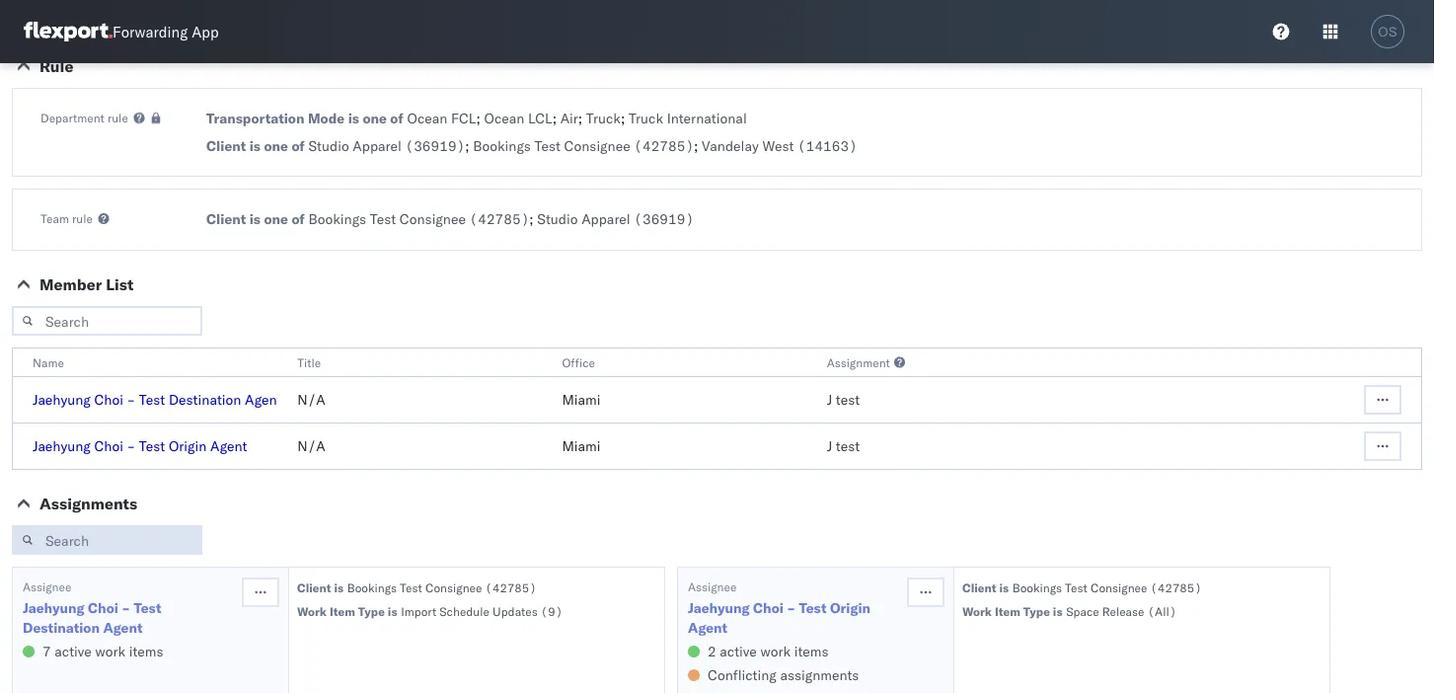 Task type: vqa. For each thing, say whether or not it's contained in the screenshot.
and
no



Task type: locate. For each thing, give the bounding box(es) containing it.
j
[[827, 391, 833, 408], [827, 437, 833, 455]]

(9)
[[541, 604, 563, 619]]

0 horizontal spatial apparel
[[353, 137, 402, 155]]

0 vertical spatial of
[[390, 110, 404, 127]]

1 horizontal spatial active
[[720, 643, 757, 660]]

type
[[358, 604, 385, 619], [1024, 604, 1051, 619]]

miami for jaehyung choi - test destination agent
[[562, 391, 601, 408]]

active for 7
[[55, 643, 92, 660]]

7 active work items
[[42, 643, 163, 660]]

bookings
[[473, 137, 531, 155], [309, 210, 366, 228], [347, 580, 397, 595], [1013, 580, 1063, 595]]

agent
[[245, 391, 282, 408], [210, 437, 247, 455], [103, 619, 143, 636], [688, 619, 728, 636]]

0 vertical spatial n/a
[[297, 391, 326, 408]]

1 horizontal spatial work
[[761, 643, 791, 660]]

0 horizontal spatial work item type is
[[297, 604, 397, 619]]

jaehyung choi - test destination agent
[[33, 391, 282, 408]]

1 work item type is from the left
[[297, 604, 397, 619]]

0 horizontal spatial rule
[[72, 211, 93, 226]]

destination up jaehyung choi - test origin agent
[[169, 391, 241, 408]]

0 horizontal spatial assignee
[[23, 579, 71, 594]]

client is bookings test consignee (42785) for jaehyung choi - test destination agent
[[297, 580, 537, 595]]

jaehyung down 'name'
[[33, 391, 91, 408]]

(42785)
[[634, 137, 694, 155], [470, 210, 530, 228], [485, 580, 537, 595], [1151, 580, 1202, 595]]

assignee jaehyung choi - test origin agent
[[688, 579, 871, 636]]

1 client is bookings test consignee (42785) from the left
[[297, 580, 537, 595]]

2 active from the left
[[720, 643, 757, 660]]

0 vertical spatial (36919)
[[405, 137, 465, 155]]

jaehyung up assignments
[[33, 437, 91, 455]]

0 horizontal spatial items
[[129, 643, 163, 660]]

work for origin
[[761, 643, 791, 660]]

assignee for jaehyung choi - test origin agent
[[688, 579, 737, 594]]

1 vertical spatial n/a
[[297, 437, 326, 455]]

- up 2 active work items
[[787, 599, 796, 617]]

apparel down transportation mode is one of
[[353, 137, 402, 155]]

work item type is left import
[[297, 604, 397, 619]]

choi up 7 active work items
[[88, 599, 118, 617]]

2 client is one of from the top
[[206, 210, 305, 228]]

consignee
[[564, 137, 631, 155], [400, 210, 466, 228], [426, 580, 482, 595], [1091, 580, 1148, 595]]

1 horizontal spatial origin
[[830, 599, 871, 617]]

assignee inside assignee jaehyung choi - test destination agent
[[23, 579, 71, 594]]

-
[[127, 391, 135, 408], [127, 437, 135, 455], [122, 599, 130, 617], [787, 599, 796, 617]]

ocean fcl ; ocean lcl ; air ; truck ; truck international
[[407, 110, 747, 127]]

assignee inside assignee jaehyung choi - test origin agent
[[688, 579, 737, 594]]

search text field down assignments
[[12, 525, 202, 555]]

0 vertical spatial miami
[[562, 391, 601, 408]]

2 client is bookings test consignee (42785) from the left
[[963, 580, 1202, 595]]

os
[[1379, 24, 1398, 39]]

2 j from the top
[[827, 437, 833, 455]]

assignee up 2
[[688, 579, 737, 594]]

2 items from the left
[[795, 643, 829, 660]]

studio down mode
[[309, 137, 349, 155]]

destination
[[169, 391, 241, 408], [23, 619, 100, 636]]

client is bookings test consignee (42785)
[[297, 580, 537, 595], [963, 580, 1202, 595]]

0 horizontal spatial jaehyung choi - test origin agent link
[[33, 437, 247, 455]]

conflicting
[[708, 667, 777, 684]]

test
[[535, 137, 561, 155], [370, 210, 396, 228], [139, 391, 165, 408], [139, 437, 165, 455], [400, 580, 422, 595], [1066, 580, 1088, 595], [134, 599, 161, 617], [799, 599, 827, 617]]

active right 7
[[55, 643, 92, 660]]

member list
[[39, 275, 134, 294]]

1 type from the left
[[358, 604, 385, 619]]

2 miami from the top
[[562, 437, 601, 455]]

assignee
[[23, 579, 71, 594], [688, 579, 737, 594]]

jaehyung choi - test origin agent link
[[33, 437, 247, 455], [688, 598, 906, 638]]

1 vertical spatial origin
[[830, 599, 871, 617]]

1 j test from the top
[[827, 391, 860, 408]]

client is one of
[[206, 137, 305, 155], [206, 210, 305, 228]]

test inside assignee jaehyung choi - test origin agent
[[799, 599, 827, 617]]

work up conflicting assignments
[[761, 643, 791, 660]]

1 test from the top
[[836, 391, 860, 408]]

;
[[476, 110, 481, 127], [553, 110, 557, 127], [578, 110, 583, 127], [621, 110, 625, 127], [465, 137, 470, 155], [694, 137, 699, 155], [530, 210, 534, 228]]

origin inside assignee jaehyung choi - test origin agent
[[830, 599, 871, 617]]

2 j test from the top
[[827, 437, 860, 455]]

choi up 2 active work items
[[753, 599, 784, 617]]

international
[[667, 110, 747, 127]]

0 vertical spatial origin
[[169, 437, 207, 455]]

1 horizontal spatial truck
[[629, 110, 664, 127]]

2 assignee from the left
[[688, 579, 737, 594]]

assignments
[[781, 667, 859, 684]]

0 vertical spatial j
[[827, 391, 833, 408]]

apparel down studio apparel (36919) ; bookings test consignee (42785) ; vandelay west (14163)
[[582, 210, 631, 228]]

1 assignee from the left
[[23, 579, 71, 594]]

2 work from the left
[[963, 604, 992, 619]]

jaehyung choi - test origin agent link down jaehyung choi - test destination agent
[[33, 437, 247, 455]]

rule right "department"
[[108, 110, 128, 125]]

studio
[[309, 137, 349, 155], [538, 210, 578, 228]]

choi up assignments
[[94, 437, 123, 455]]

truck left the international
[[629, 110, 664, 127]]

type left import
[[358, 604, 385, 619]]

1 work from the left
[[95, 643, 125, 660]]

jaehyung choi - test destination agent link up 7 active work items
[[23, 598, 240, 638]]

0 vertical spatial jaehyung choi - test destination agent link
[[33, 391, 282, 408]]

- up 7 active work items
[[122, 599, 130, 617]]

client is bookings test consignee (42785) up the space
[[963, 580, 1202, 595]]

test
[[836, 391, 860, 408], [836, 437, 860, 455]]

(36919)
[[405, 137, 465, 155], [634, 210, 694, 228]]

item
[[330, 604, 355, 619], [995, 604, 1021, 619]]

0 vertical spatial rule
[[108, 110, 128, 125]]

is
[[348, 110, 359, 127], [250, 137, 261, 155], [250, 210, 261, 228], [334, 580, 344, 595], [1000, 580, 1009, 595], [388, 604, 397, 619], [1053, 604, 1063, 619]]

jaehyung choi - test origin agent
[[33, 437, 247, 455]]

destination up 7
[[23, 619, 100, 636]]

0 horizontal spatial (36919)
[[405, 137, 465, 155]]

1 items from the left
[[129, 643, 163, 660]]

j test
[[827, 391, 860, 408], [827, 437, 860, 455]]

jaehyung choi - test destination agent link
[[33, 391, 282, 408], [23, 598, 240, 638]]

work
[[297, 604, 327, 619], [963, 604, 992, 619]]

one
[[363, 110, 387, 127], [264, 137, 288, 155], [264, 210, 288, 228]]

forwarding app link
[[24, 22, 219, 41]]

2 work item type is from the left
[[963, 604, 1063, 619]]

1 vertical spatial test
[[836, 437, 860, 455]]

type left the space
[[1024, 604, 1051, 619]]

client
[[206, 137, 246, 155], [206, 210, 246, 228], [297, 580, 331, 595], [963, 580, 997, 595]]

2 n/a from the top
[[297, 437, 326, 455]]

truck right air
[[586, 110, 621, 127]]

office
[[562, 355, 595, 370]]

1 vertical spatial search text field
[[12, 525, 202, 555]]

app
[[192, 22, 219, 41]]

work down assignee jaehyung choi - test destination agent
[[95, 643, 125, 660]]

1 horizontal spatial (36919)
[[634, 210, 694, 228]]

1 horizontal spatial type
[[1024, 604, 1051, 619]]

1 truck from the left
[[586, 110, 621, 127]]

0 horizontal spatial client is bookings test consignee (42785)
[[297, 580, 537, 595]]

jaehyung up 7
[[23, 599, 84, 617]]

work for jaehyung choi - test origin agent
[[963, 604, 992, 619]]

1 client is one of from the top
[[206, 137, 305, 155]]

0 horizontal spatial destination
[[23, 619, 100, 636]]

client is bookings test consignee (42785) up import
[[297, 580, 537, 595]]

team
[[40, 211, 69, 226]]

truck
[[586, 110, 621, 127], [629, 110, 664, 127]]

active
[[55, 643, 92, 660], [720, 643, 757, 660]]

jaehyung choi - test origin agent link up 2 active work items
[[688, 598, 906, 638]]

0 vertical spatial one
[[363, 110, 387, 127]]

work item type is
[[297, 604, 397, 619], [963, 604, 1063, 619]]

1 active from the left
[[55, 643, 92, 660]]

ocean
[[407, 110, 448, 127], [484, 110, 525, 127]]

items down assignee jaehyung choi - test destination agent
[[129, 643, 163, 660]]

origin up assignments on the right bottom of the page
[[830, 599, 871, 617]]

1 vertical spatial of
[[292, 137, 305, 155]]

7
[[42, 643, 51, 660]]

1 vertical spatial j
[[827, 437, 833, 455]]

choi up jaehyung choi - test origin agent
[[94, 391, 123, 408]]

items for 2 active work items
[[795, 643, 829, 660]]

1 horizontal spatial work
[[963, 604, 992, 619]]

jaehyung
[[33, 391, 91, 408], [33, 437, 91, 455], [23, 599, 84, 617], [688, 599, 750, 617]]

item left import
[[330, 604, 355, 619]]

1 horizontal spatial apparel
[[582, 210, 631, 228]]

1 horizontal spatial jaehyung choi - test origin agent link
[[688, 598, 906, 638]]

1 horizontal spatial item
[[995, 604, 1021, 619]]

2 item from the left
[[995, 604, 1021, 619]]

rule
[[108, 110, 128, 125], [72, 211, 93, 226]]

2 vertical spatial one
[[264, 210, 288, 228]]

assignee up 7
[[23, 579, 71, 594]]

Search text field
[[12, 306, 202, 336], [12, 525, 202, 555]]

choi inside assignee jaehyung choi - test origin agent
[[753, 599, 784, 617]]

ocean left fcl
[[407, 110, 448, 127]]

transportation
[[206, 110, 305, 127]]

test for jaehyung choi - test origin agent
[[836, 437, 860, 455]]

1 miami from the top
[[562, 391, 601, 408]]

one for bookings test consignee (42785)
[[264, 210, 288, 228]]

0 vertical spatial test
[[836, 391, 860, 408]]

active up conflicting
[[720, 643, 757, 660]]

- inside assignee jaehyung choi - test destination agent
[[122, 599, 130, 617]]

jaehyung choi - test destination agent link up jaehyung choi - test origin agent
[[33, 391, 282, 408]]

0 horizontal spatial work
[[95, 643, 125, 660]]

rule right the team
[[72, 211, 93, 226]]

1 vertical spatial j test
[[827, 437, 860, 455]]

of
[[390, 110, 404, 127], [292, 137, 305, 155], [292, 210, 305, 228]]

j for jaehyung choi - test origin agent
[[827, 437, 833, 455]]

fcl
[[451, 110, 476, 127]]

choi
[[94, 391, 123, 408], [94, 437, 123, 455], [88, 599, 118, 617], [753, 599, 784, 617]]

1 vertical spatial studio
[[538, 210, 578, 228]]

2 truck from the left
[[629, 110, 664, 127]]

1 vertical spatial client is one of
[[206, 210, 305, 228]]

0 vertical spatial j test
[[827, 391, 860, 408]]

0 vertical spatial destination
[[169, 391, 241, 408]]

1 horizontal spatial items
[[795, 643, 829, 660]]

work for destination
[[95, 643, 125, 660]]

n/a
[[297, 391, 326, 408], [297, 437, 326, 455]]

miami
[[562, 391, 601, 408], [562, 437, 601, 455]]

j for jaehyung choi - test destination agent
[[827, 391, 833, 408]]

1 n/a from the top
[[297, 391, 326, 408]]

1 vertical spatial miami
[[562, 437, 601, 455]]

client is bookings test consignee (42785) for jaehyung choi - test origin agent
[[963, 580, 1202, 595]]

name
[[33, 355, 64, 370]]

work for jaehyung choi - test destination agent
[[297, 604, 327, 619]]

origin down jaehyung choi - test destination agent
[[169, 437, 207, 455]]

1 horizontal spatial rule
[[108, 110, 128, 125]]

ocean left lcl
[[484, 110, 525, 127]]

miami for jaehyung choi - test origin agent
[[562, 437, 601, 455]]

2 work from the left
[[761, 643, 791, 660]]

work
[[95, 643, 125, 660], [761, 643, 791, 660]]

0 horizontal spatial active
[[55, 643, 92, 660]]

work item type is left the space
[[963, 604, 1063, 619]]

assignments
[[39, 494, 137, 513]]

2 vertical spatial of
[[292, 210, 305, 228]]

west
[[763, 137, 794, 155]]

0 horizontal spatial type
[[358, 604, 385, 619]]

1 horizontal spatial client is bookings test consignee (42785)
[[963, 580, 1202, 595]]

j test for jaehyung choi - test origin agent
[[827, 437, 860, 455]]

items
[[129, 643, 163, 660], [795, 643, 829, 660]]

2 type from the left
[[1024, 604, 1051, 619]]

0 horizontal spatial studio
[[309, 137, 349, 155]]

0 horizontal spatial work
[[297, 604, 327, 619]]

0 horizontal spatial item
[[330, 604, 355, 619]]

search text field down list
[[12, 306, 202, 336]]

items up assignments on the right bottom of the page
[[795, 643, 829, 660]]

0 vertical spatial client is one of
[[206, 137, 305, 155]]

jaehyung inside assignee jaehyung choi - test origin agent
[[688, 599, 750, 617]]

type for jaehyung choi - test destination agent
[[358, 604, 385, 619]]

jaehyung up 2
[[688, 599, 750, 617]]

1 horizontal spatial assignee
[[688, 579, 737, 594]]

apparel
[[353, 137, 402, 155], [582, 210, 631, 228]]

1 work from the left
[[297, 604, 327, 619]]

origin
[[169, 437, 207, 455], [830, 599, 871, 617]]

of for studio apparel (36919)
[[292, 137, 305, 155]]

1 horizontal spatial work item type is
[[963, 604, 1063, 619]]

0 horizontal spatial ocean
[[407, 110, 448, 127]]

air
[[561, 110, 578, 127]]

1 item from the left
[[330, 604, 355, 619]]

1 vertical spatial one
[[264, 137, 288, 155]]

studio down studio apparel (36919) ; bookings test consignee (42785) ; vandelay west (14163)
[[538, 210, 578, 228]]

1 j from the top
[[827, 391, 833, 408]]

(14163)
[[798, 137, 858, 155]]

1 vertical spatial destination
[[23, 619, 100, 636]]

2 test from the top
[[836, 437, 860, 455]]

item left the space
[[995, 604, 1021, 619]]

1 horizontal spatial ocean
[[484, 110, 525, 127]]

1 vertical spatial rule
[[72, 211, 93, 226]]

0 horizontal spatial truck
[[586, 110, 621, 127]]

0 vertical spatial search text field
[[12, 306, 202, 336]]

of for bookings test consignee (42785)
[[292, 210, 305, 228]]



Task type: describe. For each thing, give the bounding box(es) containing it.
member
[[39, 275, 102, 294]]

rule
[[39, 56, 73, 76]]

title
[[297, 355, 321, 370]]

1 ocean from the left
[[407, 110, 448, 127]]

studio apparel (36919) ; bookings test consignee (42785) ; vandelay west (14163)
[[309, 137, 858, 155]]

(all)
[[1148, 604, 1177, 619]]

vandelay
[[702, 137, 759, 155]]

space release (all)
[[1067, 604, 1177, 619]]

work item type is for jaehyung choi - test origin agent
[[963, 604, 1063, 619]]

space
[[1067, 604, 1100, 619]]

release
[[1103, 604, 1145, 619]]

0 horizontal spatial origin
[[169, 437, 207, 455]]

updates
[[493, 604, 538, 619]]

1 vertical spatial (36919)
[[634, 210, 694, 228]]

mode
[[308, 110, 345, 127]]

1 horizontal spatial destination
[[169, 391, 241, 408]]

transportation mode is one of
[[206, 110, 404, 127]]

test inside assignee jaehyung choi - test destination agent
[[134, 599, 161, 617]]

rule for team rule
[[72, 211, 93, 226]]

work item type is for jaehyung choi - test destination agent
[[297, 604, 397, 619]]

1 vertical spatial apparel
[[582, 210, 631, 228]]

1 search text field from the top
[[12, 306, 202, 336]]

j test for jaehyung choi - test destination agent
[[827, 391, 860, 408]]

0 vertical spatial studio
[[309, 137, 349, 155]]

import
[[401, 604, 437, 619]]

department rule
[[40, 110, 128, 125]]

0 vertical spatial jaehyung choi - test origin agent link
[[33, 437, 247, 455]]

0 vertical spatial apparel
[[353, 137, 402, 155]]

1 vertical spatial jaehyung choi - test destination agent link
[[23, 598, 240, 638]]

test for jaehyung choi - test destination agent
[[836, 391, 860, 408]]

1 vertical spatial jaehyung choi - test origin agent link
[[688, 598, 906, 638]]

bookings test consignee (42785) ; studio apparel (36919)
[[309, 210, 694, 228]]

import schedule updates (9)
[[401, 604, 563, 619]]

destination inside assignee jaehyung choi - test destination agent
[[23, 619, 100, 636]]

2 ocean from the left
[[484, 110, 525, 127]]

one for studio apparel (36919)
[[264, 137, 288, 155]]

1 horizontal spatial studio
[[538, 210, 578, 228]]

2 search text field from the top
[[12, 525, 202, 555]]

item for jaehyung choi - test destination agent
[[330, 604, 355, 619]]

n/a for jaehyung choi - test destination agent
[[297, 391, 326, 408]]

agent inside assignee jaehyung choi - test origin agent
[[688, 619, 728, 636]]

assignee for jaehyung choi - test destination agent
[[23, 579, 71, 594]]

items for 7 active work items
[[129, 643, 163, 660]]

2 active work items
[[708, 643, 829, 660]]

client is one of for bookings test consignee (42785)
[[206, 210, 305, 228]]

type for jaehyung choi - test origin agent
[[1024, 604, 1051, 619]]

list
[[106, 275, 134, 294]]

jaehyung inside assignee jaehyung choi - test destination agent
[[23, 599, 84, 617]]

schedule
[[440, 604, 490, 619]]

forwarding app
[[113, 22, 219, 41]]

forwarding
[[113, 22, 188, 41]]

flexport. image
[[24, 22, 113, 41]]

agent inside assignee jaehyung choi - test destination agent
[[103, 619, 143, 636]]

n/a for jaehyung choi - test origin agent
[[297, 437, 326, 455]]

active for 2
[[720, 643, 757, 660]]

assignee jaehyung choi - test destination agent
[[23, 579, 161, 636]]

conflicting assignments
[[708, 667, 859, 684]]

os button
[[1366, 9, 1411, 54]]

choi inside assignee jaehyung choi - test destination agent
[[88, 599, 118, 617]]

assignment
[[827, 355, 890, 370]]

2
[[708, 643, 717, 660]]

lcl
[[528, 110, 553, 127]]

- up jaehyung choi - test origin agent
[[127, 391, 135, 408]]

team rule
[[40, 211, 93, 226]]

department
[[40, 110, 105, 125]]

- down jaehyung choi - test destination agent
[[127, 437, 135, 455]]

rule for department rule
[[108, 110, 128, 125]]

item for jaehyung choi - test origin agent
[[995, 604, 1021, 619]]

client is one of for studio apparel (36919)
[[206, 137, 305, 155]]

- inside assignee jaehyung choi - test origin agent
[[787, 599, 796, 617]]



